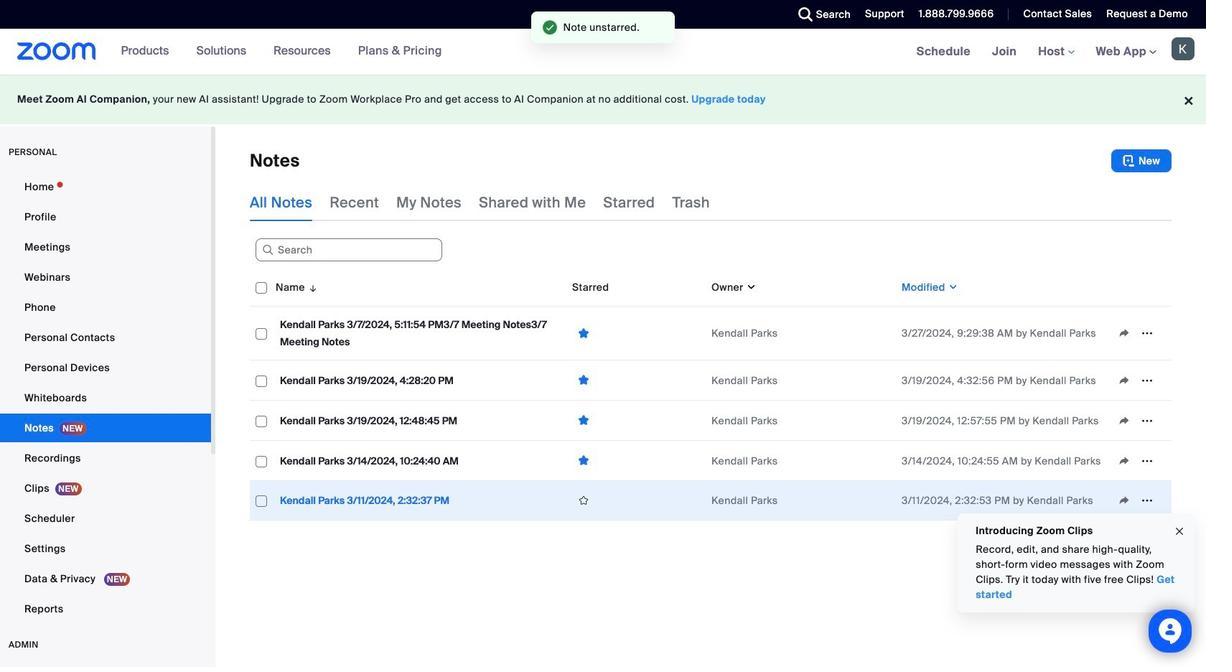 Task type: describe. For each thing, give the bounding box(es) containing it.
kendall parks 3/19/2024, 12:48:45 pm starred image
[[573, 414, 596, 427]]

tabs of all notes page tab list
[[250, 184, 710, 221]]

product information navigation
[[110, 29, 453, 75]]

kendall parks 3/11/2024, 2:32:37 pm unstarred image
[[573, 494, 596, 507]]

more options for kendall parks 3/11/2024, 2:32:37 pm image
[[1136, 494, 1159, 507]]

profile picture image
[[1172, 37, 1195, 60]]

close image
[[1175, 523, 1186, 540]]

more options for kendall parks 3/19/2024, 12:48:45 pm image
[[1136, 414, 1159, 427]]

zoom logo image
[[17, 42, 96, 60]]



Task type: locate. For each thing, give the bounding box(es) containing it.
application
[[250, 269, 1172, 521]]

meetings navigation
[[906, 29, 1207, 75]]

arrow down image
[[305, 279, 318, 296]]

kendall parks 3/19/2024, 4:28:20 pm starred image
[[573, 374, 596, 387]]

more options for kendall parks 3/19/2024, 4:28:20 pm image
[[1136, 374, 1159, 387]]

Search text field
[[256, 239, 443, 262]]

kendall parks 3/14/2024, 10:24:40 am starred image
[[573, 454, 596, 468]]

more options for kendall parks 3/7/2024, 5:11:54 pm3/7 meeting notes3/7 meeting notes image
[[1136, 327, 1159, 340]]

personal menu menu
[[0, 172, 211, 625]]

footer
[[0, 75, 1207, 124]]

more options for kendall parks 3/14/2024, 10:24:40 am image
[[1136, 454, 1159, 467]]

kendall parks 3/7/2024, 5:11:54 pm3/7 meeting notes3/7 meeting notes starred image
[[573, 326, 596, 340]]

success image
[[543, 20, 558, 34]]

banner
[[0, 29, 1207, 75]]

down image
[[744, 280, 757, 295]]



Task type: vqa. For each thing, say whether or not it's contained in the screenshot.
first right image from the top
no



